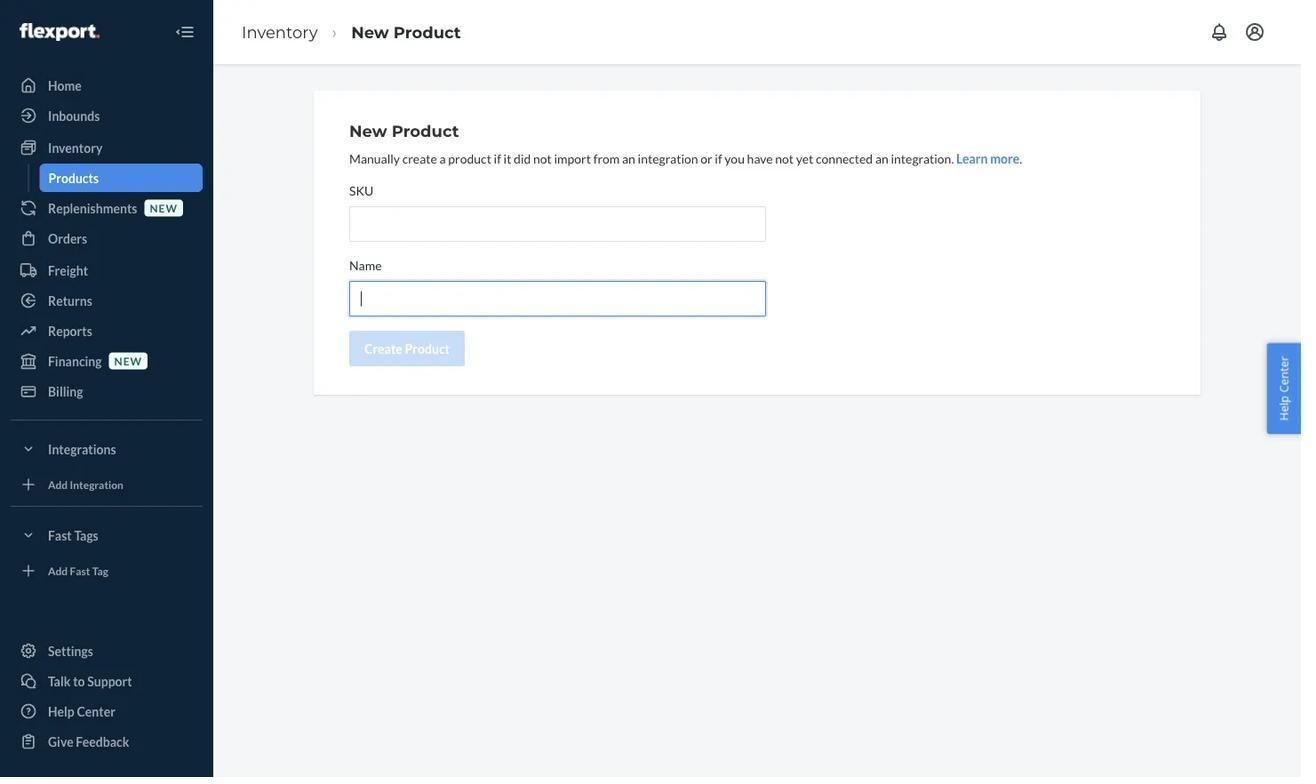 Task type: vqa. For each thing, say whether or not it's contained in the screenshot.
From
yes



Task type: describe. For each thing, give the bounding box(es) containing it.
feedback
[[76, 734, 129, 749]]

financing
[[48, 353, 102, 369]]

help center inside button
[[1276, 356, 1292, 421]]

help inside help center link
[[48, 704, 74, 719]]

add fast tag link
[[11, 557, 203, 585]]

inbounds link
[[11, 101, 203, 130]]

manually
[[349, 151, 400, 166]]

1 an from the left
[[622, 151, 636, 166]]

sku
[[349, 183, 374, 198]]

name
[[349, 257, 382, 273]]

new inside breadcrumbs navigation
[[351, 22, 389, 42]]

freight
[[48, 263, 88, 278]]

1 vertical spatial inventory link
[[11, 133, 203, 162]]

orders
[[48, 231, 87, 246]]

2 an from the left
[[876, 151, 889, 166]]

create product button
[[349, 331, 465, 366]]

tags
[[74, 528, 98, 543]]

center inside button
[[1276, 356, 1292, 393]]

add fast tag
[[48, 564, 108, 577]]

more
[[991, 151, 1020, 166]]

product
[[448, 151, 492, 166]]

fast inside dropdown button
[[48, 528, 72, 543]]

1 vertical spatial product
[[392, 121, 459, 140]]

give feedback
[[48, 734, 129, 749]]

new product link
[[351, 22, 461, 42]]

freight link
[[11, 256, 203, 285]]

close navigation image
[[174, 21, 196, 43]]

tag
[[92, 564, 108, 577]]

integration.
[[891, 151, 954, 166]]

billing link
[[11, 377, 203, 405]]

0 horizontal spatial inventory
[[48, 140, 103, 155]]

create product
[[365, 341, 450, 356]]

inventory inside breadcrumbs navigation
[[242, 22, 318, 42]]

home link
[[11, 71, 203, 100]]

help inside help center button
[[1276, 396, 1292, 421]]

from
[[594, 151, 620, 166]]

new for replenishments
[[150, 201, 178, 214]]

to
[[73, 673, 85, 689]]

it
[[504, 151, 512, 166]]

1 vertical spatial fast
[[70, 564, 90, 577]]

yet
[[796, 151, 814, 166]]

new product inside breadcrumbs navigation
[[351, 22, 461, 42]]

or
[[701, 151, 713, 166]]

talk to support button
[[11, 667, 203, 695]]

inventory link inside breadcrumbs navigation
[[242, 22, 318, 42]]

home
[[48, 78, 82, 93]]

open account menu image
[[1245, 21, 1266, 43]]

orders link
[[11, 224, 203, 253]]

open notifications image
[[1209, 21, 1231, 43]]

add for add fast tag
[[48, 564, 68, 577]]



Task type: locate. For each thing, give the bounding box(es) containing it.
new for financing
[[114, 354, 142, 367]]

1 horizontal spatial help center
[[1276, 356, 1292, 421]]

integration
[[70, 478, 124, 491]]

0 vertical spatial new
[[150, 201, 178, 214]]

inventory
[[242, 22, 318, 42], [48, 140, 103, 155]]

1 horizontal spatial new
[[150, 201, 178, 214]]

settings
[[48, 643, 93, 658]]

settings link
[[11, 637, 203, 665]]

1 horizontal spatial center
[[1276, 356, 1292, 393]]

2 if from the left
[[715, 151, 723, 166]]

1 vertical spatial inventory
[[48, 140, 103, 155]]

if left it
[[494, 151, 501, 166]]

0 vertical spatial help center
[[1276, 356, 1292, 421]]

0 vertical spatial new
[[351, 22, 389, 42]]

add integration link
[[11, 470, 203, 499]]

0 vertical spatial inventory link
[[242, 22, 318, 42]]

create
[[365, 341, 403, 356]]

billing
[[48, 384, 83, 399]]

0 vertical spatial fast
[[48, 528, 72, 543]]

flexport logo image
[[20, 23, 99, 41]]

None text field
[[349, 206, 766, 242], [349, 281, 766, 317], [349, 206, 766, 242], [349, 281, 766, 317]]

breadcrumbs navigation
[[228, 6, 475, 58]]

add
[[48, 478, 68, 491], [48, 564, 68, 577]]

2 not from the left
[[776, 151, 794, 166]]

learn
[[957, 151, 988, 166]]

add down fast tags
[[48, 564, 68, 577]]

0 horizontal spatial help center
[[48, 704, 116, 719]]

new down reports link
[[114, 354, 142, 367]]

1 vertical spatial center
[[77, 704, 116, 719]]

give feedback button
[[11, 727, 203, 756]]

1 vertical spatial new
[[114, 354, 142, 367]]

1 add from the top
[[48, 478, 68, 491]]

if
[[494, 151, 501, 166], [715, 151, 723, 166]]

1 horizontal spatial an
[[876, 151, 889, 166]]

new
[[150, 201, 178, 214], [114, 354, 142, 367]]

1 vertical spatial help center
[[48, 704, 116, 719]]

1 horizontal spatial inventory
[[242, 22, 318, 42]]

1 vertical spatial add
[[48, 564, 68, 577]]

talk
[[48, 673, 71, 689]]

fast left "tag"
[[70, 564, 90, 577]]

replenishments
[[48, 200, 137, 216]]

an
[[622, 151, 636, 166], [876, 151, 889, 166]]

0 vertical spatial product
[[394, 22, 461, 42]]

you
[[725, 151, 745, 166]]

1 not from the left
[[533, 151, 552, 166]]

1 vertical spatial new product
[[349, 121, 459, 140]]

2 add from the top
[[48, 564, 68, 577]]

fast tags button
[[11, 521, 203, 549]]

add for add integration
[[48, 478, 68, 491]]

new down products link at the left of page
[[150, 201, 178, 214]]

new product
[[351, 22, 461, 42], [349, 121, 459, 140]]

help
[[1276, 396, 1292, 421], [48, 704, 74, 719]]

center
[[1276, 356, 1292, 393], [77, 704, 116, 719]]

help center
[[1276, 356, 1292, 421], [48, 704, 116, 719]]

add inside 'add integration' link
[[48, 478, 68, 491]]

fast tags
[[48, 528, 98, 543]]

new
[[351, 22, 389, 42], [349, 121, 387, 140]]

0 horizontal spatial inventory link
[[11, 133, 203, 162]]

give
[[48, 734, 73, 749]]

0 horizontal spatial center
[[77, 704, 116, 719]]

manually create a product if it did not import from an integration or if you have not yet connected an integration. learn more .
[[349, 151, 1023, 166]]

0 vertical spatial add
[[48, 478, 68, 491]]

returns
[[48, 293, 92, 308]]

0 vertical spatial new product
[[351, 22, 461, 42]]

integrations button
[[11, 435, 203, 463]]

an right from
[[622, 151, 636, 166]]

1 vertical spatial help
[[48, 704, 74, 719]]

0 vertical spatial inventory
[[242, 22, 318, 42]]

1 if from the left
[[494, 151, 501, 166]]

not
[[533, 151, 552, 166], [776, 151, 794, 166]]

0 vertical spatial help
[[1276, 396, 1292, 421]]

learn more button
[[957, 149, 1020, 167]]

have
[[747, 151, 773, 166]]

products
[[48, 170, 99, 185]]

0 vertical spatial center
[[1276, 356, 1292, 393]]

a
[[440, 151, 446, 166]]

add integration
[[48, 478, 124, 491]]

0 horizontal spatial help
[[48, 704, 74, 719]]

1 horizontal spatial help
[[1276, 396, 1292, 421]]

did
[[514, 151, 531, 166]]

1 horizontal spatial not
[[776, 151, 794, 166]]

product inside create product button
[[405, 341, 450, 356]]

reports
[[48, 323, 92, 338]]

create
[[402, 151, 437, 166]]

not right did at the top left of the page
[[533, 151, 552, 166]]

0 horizontal spatial an
[[622, 151, 636, 166]]

import
[[554, 151, 591, 166]]

0 horizontal spatial if
[[494, 151, 501, 166]]

1 horizontal spatial inventory link
[[242, 22, 318, 42]]

help center link
[[11, 697, 203, 726]]

returns link
[[11, 286, 203, 315]]

0 horizontal spatial not
[[533, 151, 552, 166]]

integration
[[638, 151, 698, 166]]

talk to support
[[48, 673, 132, 689]]

fast
[[48, 528, 72, 543], [70, 564, 90, 577]]

product inside breadcrumbs navigation
[[394, 22, 461, 42]]

1 vertical spatial new
[[349, 121, 387, 140]]

connected
[[816, 151, 873, 166]]

add inside add fast tag link
[[48, 564, 68, 577]]

if right or
[[715, 151, 723, 166]]

.
[[1020, 151, 1023, 166]]

integrations
[[48, 441, 116, 457]]

1 horizontal spatial if
[[715, 151, 723, 166]]

0 horizontal spatial new
[[114, 354, 142, 367]]

support
[[87, 673, 132, 689]]

help center button
[[1267, 343, 1302, 434]]

2 vertical spatial product
[[405, 341, 450, 356]]

not left the yet
[[776, 151, 794, 166]]

products link
[[40, 164, 203, 192]]

fast left tags
[[48, 528, 72, 543]]

product
[[394, 22, 461, 42], [392, 121, 459, 140], [405, 341, 450, 356]]

reports link
[[11, 317, 203, 345]]

add left the integration
[[48, 478, 68, 491]]

inventory link
[[242, 22, 318, 42], [11, 133, 203, 162]]

inbounds
[[48, 108, 100, 123]]

an right connected
[[876, 151, 889, 166]]



